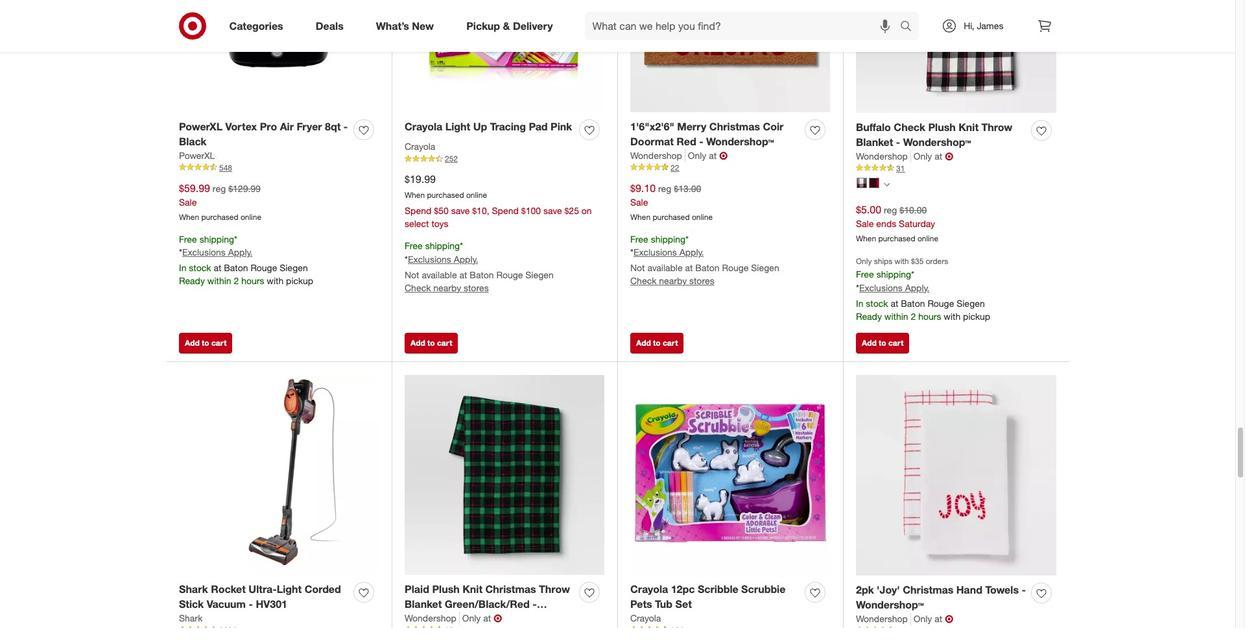 Task type: locate. For each thing, give the bounding box(es) containing it.
exclusions apply. button down the $9.10 reg $13.00 sale when purchased online
[[634, 246, 704, 259]]

hours inside "only ships with $35 orders free shipping * * exclusions apply. in stock at  baton rouge siegen ready within 2 hours with pickup"
[[919, 310, 942, 322]]

What can we help you find? suggestions appear below search field
[[585, 12, 904, 40]]

to
[[202, 338, 209, 348], [428, 338, 435, 348], [653, 338, 661, 348], [879, 338, 887, 348]]

0 horizontal spatial 2
[[234, 275, 239, 286]]

buffalo check plush knit throw blanket - wondershop™ link
[[856, 120, 1026, 150]]

plaid plush knit christmas throw blanket green/black/red - wondershop™ link
[[405, 582, 574, 625]]

1 vertical spatial throw
[[539, 583, 570, 596]]

purchased down $13.00
[[653, 212, 690, 222]]

0 vertical spatial blanket
[[856, 136, 894, 149]]

wondershop link down plaid
[[405, 612, 460, 625]]

powerxl for powerxl
[[179, 150, 215, 161]]

pickup inside "only ships with $35 orders free shipping * * exclusions apply. in stock at  baton rouge siegen ready within 2 hours with pickup"
[[964, 310, 991, 322]]

baton inside "only ships with $35 orders free shipping * * exclusions apply. in stock at  baton rouge siegen ready within 2 hours with pickup"
[[901, 298, 926, 309]]

baton
[[224, 262, 248, 273], [696, 262, 720, 273], [470, 269, 494, 280], [901, 298, 926, 309]]

powerxl up black
[[179, 120, 223, 133]]

blanket for buffalo
[[856, 136, 894, 149]]

free for $9.10
[[631, 233, 649, 244]]

add to cart for $5.00
[[862, 338, 904, 348]]

1 horizontal spatial throw
[[982, 121, 1013, 134]]

only for 1'6"x2'6" merry christmas coir doormat red - wondershop™
[[688, 150, 707, 161]]

1 horizontal spatial reg
[[659, 183, 672, 194]]

powerxl inside powerxl vortex pro air fryer 8qt - black
[[179, 120, 223, 133]]

2pk 'joy' christmas hand towels - wondershop™ image
[[856, 375, 1057, 575], [856, 375, 1057, 575]]

blanket down buffalo
[[856, 136, 894, 149]]

1 horizontal spatial in
[[856, 298, 864, 309]]

wondershop only at ¬ down 'joy'
[[856, 612, 954, 625]]

exclusions for $59.99
[[182, 247, 226, 258]]

on
[[582, 205, 592, 216]]

powerxl down black
[[179, 150, 215, 161]]

shark rocket ultra-light corded stick vacuum - hv301
[[179, 583, 341, 610]]

all colors image
[[884, 182, 890, 188]]

christmas inside 1'6"x2'6" merry christmas coir doormat red - wondershop™
[[710, 120, 760, 133]]

$9.10 reg $13.00 sale when purchased online
[[631, 182, 713, 222]]

1 vertical spatial plush
[[432, 583, 460, 596]]

only left the ships
[[856, 256, 872, 266]]

0 horizontal spatial light
[[277, 583, 302, 596]]

$5.00 reg $10.00 sale ends saturday when purchased online
[[856, 203, 939, 243]]

online up $10,
[[466, 190, 487, 200]]

purchased
[[427, 190, 464, 200], [201, 212, 238, 222], [653, 212, 690, 222], [879, 233, 916, 243]]

wondershop link up 31
[[856, 150, 911, 163]]

548
[[219, 163, 232, 172]]

free shipping * * exclusions apply. not available at baton rouge siegen check nearby stores
[[631, 233, 780, 286], [405, 240, 554, 293]]

0 vertical spatial pickup
[[286, 275, 313, 286]]

only down green/black/red
[[462, 612, 481, 623]]

1 horizontal spatial available
[[648, 262, 683, 273]]

0 horizontal spatial plush
[[432, 583, 460, 596]]

3 cart from the left
[[663, 338, 678, 348]]

nearby
[[659, 275, 687, 286], [434, 282, 461, 293]]

select
[[405, 218, 429, 229]]

plush up 31 'link'
[[929, 121, 956, 134]]

available
[[648, 262, 683, 273], [422, 269, 457, 280]]

rouge inside free shipping * * exclusions apply. in stock at  baton rouge siegen ready within 2 hours with pickup
[[251, 262, 277, 273]]

add for $9.10
[[636, 338, 651, 348]]

1 vertical spatial with
[[267, 275, 284, 286]]

¬ for coir
[[720, 149, 728, 162]]

nearby for $9.10
[[659, 275, 687, 286]]

0 horizontal spatial free shipping * * exclusions apply. not available at baton rouge siegen check nearby stores
[[405, 240, 554, 293]]

wondershop link down 'joy'
[[856, 612, 911, 625]]

exclusions
[[182, 247, 226, 258], [634, 247, 677, 258], [408, 254, 451, 265], [860, 282, 903, 293]]

free down $5.00 reg $10.00 sale ends saturday when purchased online at the top of the page
[[856, 268, 874, 279]]

wondershop only at ¬ up 31
[[856, 150, 954, 163]]

online inside the $19.99 when purchased online spend $50 save $10, spend $100 save $25 on select toys
[[466, 190, 487, 200]]

when down $9.10
[[631, 212, 651, 222]]

powerxl
[[179, 120, 223, 133], [179, 150, 215, 161]]

reg inside the $9.10 reg $13.00 sale when purchased online
[[659, 183, 672, 194]]

0 vertical spatial within
[[207, 275, 231, 286]]

save left $25
[[544, 205, 562, 216]]

shipping inside free shipping * * exclusions apply. in stock at  baton rouge siegen ready within 2 hours with pickup
[[200, 233, 234, 244]]

wondershop down 'joy'
[[856, 613, 908, 624]]

0 vertical spatial light
[[446, 120, 471, 133]]

crayola light up tracing pad pink image
[[405, 0, 605, 112], [405, 0, 605, 112]]

0 horizontal spatial check
[[405, 282, 431, 293]]

pro
[[260, 120, 277, 133]]

purchased down the ends
[[879, 233, 916, 243]]

0 horizontal spatial stores
[[464, 282, 489, 293]]

1 horizontal spatial hours
[[919, 310, 942, 322]]

light left up
[[446, 120, 471, 133]]

christmas left 'coir'
[[710, 120, 760, 133]]

christmas right 'joy'
[[903, 583, 954, 596]]

christmas inside 2pk 'joy' christmas hand towels - wondershop™
[[903, 583, 954, 596]]

stock inside "only ships with $35 orders free shipping * * exclusions apply. in stock at  baton rouge siegen ready within 2 hours with pickup"
[[866, 298, 889, 309]]

¬ for hand
[[945, 612, 954, 625]]

exclusions apply. button down the $59.99 reg $129.99 sale when purchased online
[[182, 246, 253, 259]]

siegen inside free shipping * * exclusions apply. in stock at  baton rouge siegen ready within 2 hours with pickup
[[280, 262, 308, 273]]

- right red
[[699, 135, 704, 148]]

online inside $5.00 reg $10.00 sale ends saturday when purchased online
[[918, 233, 939, 243]]

4 to from the left
[[879, 338, 887, 348]]

exclusions apply. button down toys on the top
[[408, 253, 478, 266]]

$5.00
[[856, 203, 882, 216]]

exclusions inside "only ships with $35 orders free shipping * * exclusions apply. in stock at  baton rouge siegen ready within 2 hours with pickup"
[[860, 282, 903, 293]]

exclusions down the ships
[[860, 282, 903, 293]]

2 horizontal spatial check
[[894, 121, 926, 134]]

hours
[[241, 275, 264, 286], [919, 310, 942, 322]]

reg for $5.00
[[884, 204, 898, 215]]

at inside "only ships with $35 orders free shipping * * exclusions apply. in stock at  baton rouge siegen ready within 2 hours with pickup"
[[891, 298, 899, 309]]

blanket for plaid
[[405, 597, 442, 610]]

blanket down plaid
[[405, 597, 442, 610]]

throw inside plaid plush knit christmas throw blanket green/black/red - wondershop™
[[539, 583, 570, 596]]

when inside the $19.99 when purchased online spend $50 save $10, spend $100 save $25 on select toys
[[405, 190, 425, 200]]

shark link
[[179, 612, 203, 625]]

exclusions down the $59.99 reg $129.99 sale when purchased online
[[182, 247, 226, 258]]

when inside $5.00 reg $10.00 sale ends saturday when purchased online
[[856, 233, 877, 243]]

online down $129.99
[[241, 212, 262, 222]]

0 horizontal spatial stock
[[189, 262, 211, 273]]

online down saturday
[[918, 233, 939, 243]]

to for $5.00
[[879, 338, 887, 348]]

$35
[[912, 256, 924, 266]]

1 horizontal spatial sale
[[631, 196, 648, 207]]

with inside free shipping * * exclusions apply. in stock at  baton rouge siegen ready within 2 hours with pickup
[[267, 275, 284, 286]]

ultra-
[[249, 583, 277, 596]]

1 horizontal spatial 2
[[911, 310, 916, 322]]

black/white image
[[857, 177, 867, 188]]

wondershop down plaid
[[405, 612, 457, 623]]

christmas for wondershop™
[[903, 583, 954, 596]]

sale down the $5.00
[[856, 218, 874, 229]]

siegen for $9.10
[[752, 262, 780, 273]]

crayola link up $19.99
[[405, 140, 436, 153]]

powerxl vortex pro air fryer 8qt - black link
[[179, 119, 348, 149]]

siegen inside "only ships with $35 orders free shipping * * exclusions apply. in stock at  baton rouge siegen ready within 2 hours with pickup"
[[957, 298, 985, 309]]

1 horizontal spatial not
[[631, 262, 645, 273]]

2 add to cart button from the left
[[405, 333, 458, 354]]

1 to from the left
[[202, 338, 209, 348]]

wondershop for 1'6"x2'6"
[[631, 150, 682, 161]]

1 horizontal spatial crayola link
[[631, 612, 661, 625]]

sale inside $5.00 reg $10.00 sale ends saturday when purchased online
[[856, 218, 874, 229]]

online
[[466, 190, 487, 200], [241, 212, 262, 222], [692, 212, 713, 222], [918, 233, 939, 243]]

online down $13.00
[[692, 212, 713, 222]]

2 horizontal spatial with
[[944, 310, 961, 322]]

christmas
[[710, 120, 760, 133], [486, 583, 536, 596], [903, 583, 954, 596]]

exclusions for $19.99
[[408, 254, 451, 265]]

reg down "548"
[[213, 183, 226, 194]]

- right towels
[[1022, 583, 1026, 596]]

plush inside buffalo check plush knit throw blanket - wondershop™
[[929, 121, 956, 134]]

1 vertical spatial in
[[856, 298, 864, 309]]

plaid plush knit christmas throw blanket green/black/red - wondershop™ image
[[405, 375, 605, 575], [405, 375, 605, 575]]

apply. down $10,
[[454, 254, 478, 265]]

wondershop link down doormat at right
[[631, 149, 686, 162]]

wondershop only at ¬ down green/black/red
[[405, 612, 502, 625]]

plush right plaid
[[432, 583, 460, 596]]

christmas up green/black/red
[[486, 583, 536, 596]]

blanket inside plaid plush knit christmas throw blanket green/black/red - wondershop™
[[405, 597, 442, 610]]

&
[[503, 19, 510, 32]]

when up the ships
[[856, 233, 877, 243]]

shipping for $59.99
[[200, 233, 234, 244]]

not for $9.10
[[631, 262, 645, 273]]

4 add from the left
[[862, 338, 877, 348]]

red
[[677, 135, 697, 148]]

shark up stick on the left of page
[[179, 583, 208, 596]]

shipping down toys on the top
[[425, 240, 460, 251]]

towels
[[986, 583, 1019, 596]]

scribble
[[698, 583, 739, 596]]

shipping for $9.10
[[651, 233, 686, 244]]

2 powerxl from the top
[[179, 150, 215, 161]]

not for $19.99
[[405, 269, 419, 280]]

black
[[179, 135, 207, 148]]

3 add to cart from the left
[[636, 338, 678, 348]]

3 add to cart button from the left
[[631, 333, 684, 354]]

james
[[977, 20, 1004, 31]]

cart for $59.99
[[211, 338, 227, 348]]

cart for $9.10
[[663, 338, 678, 348]]

shipping down the ships
[[877, 268, 912, 279]]

$59.99
[[179, 182, 210, 195]]

1 horizontal spatial save
[[544, 205, 562, 216]]

in inside "only ships with $35 orders free shipping * * exclusions apply. in stock at  baton rouge siegen ready within 2 hours with pickup"
[[856, 298, 864, 309]]

1'6"x2'6"
[[631, 120, 675, 133]]

1 vertical spatial pickup
[[964, 310, 991, 322]]

0 horizontal spatial hours
[[241, 275, 264, 286]]

wondershop™ up 22 link on the top
[[707, 135, 775, 148]]

free shipping * * exclusions apply. not available at baton rouge siegen check nearby stores for $9.10
[[631, 233, 780, 286]]

reg for $9.10
[[659, 183, 672, 194]]

light up hv301
[[277, 583, 302, 596]]

0 horizontal spatial pickup
[[286, 275, 313, 286]]

22 link
[[631, 162, 830, 173]]

only inside "only ships with $35 orders free shipping * * exclusions apply. in stock at  baton rouge siegen ready within 2 hours with pickup"
[[856, 256, 872, 266]]

0 horizontal spatial throw
[[539, 583, 570, 596]]

knit up green/black/red
[[463, 583, 483, 596]]

sale inside the $9.10 reg $13.00 sale when purchased online
[[631, 196, 648, 207]]

1 vertical spatial blanket
[[405, 597, 442, 610]]

- right green/black/red
[[533, 597, 537, 610]]

stores for $19.99
[[464, 282, 489, 293]]

1 horizontal spatial with
[[895, 256, 909, 266]]

1 horizontal spatial blanket
[[856, 136, 894, 149]]

1 horizontal spatial ready
[[856, 310, 882, 322]]

wondershop™ down plaid
[[405, 612, 473, 625]]

free down the $9.10 reg $13.00 sale when purchased online
[[631, 233, 649, 244]]

when down $19.99
[[405, 190, 425, 200]]

2 vertical spatial with
[[944, 310, 961, 322]]

1 add to cart from the left
[[185, 338, 227, 348]]

only down buffalo check plush knit throw blanket - wondershop™
[[914, 150, 933, 161]]

exclusions apply. button down the ships
[[860, 281, 930, 294]]

what's new link
[[365, 12, 450, 40]]

$13.00
[[674, 183, 701, 194]]

shipping down the $59.99 reg $129.99 sale when purchased online
[[200, 233, 234, 244]]

0 horizontal spatial within
[[207, 275, 231, 286]]

within
[[207, 275, 231, 286], [885, 310, 909, 322]]

check for crayola light up tracing pad pink
[[405, 282, 431, 293]]

pickup & delivery
[[467, 19, 553, 32]]

exclusions down the $9.10 reg $13.00 sale when purchased online
[[634, 247, 677, 258]]

- up 31
[[897, 136, 901, 149]]

0 vertical spatial knit
[[959, 121, 979, 134]]

shark down stick on the left of page
[[179, 612, 203, 623]]

in inside free shipping * * exclusions apply. in stock at  baton rouge siegen ready within 2 hours with pickup
[[179, 262, 186, 273]]

$100
[[522, 205, 541, 216]]

exclusions down toys on the top
[[408, 254, 451, 265]]

exclusions for $9.10
[[634, 247, 677, 258]]

rouge
[[251, 262, 277, 273], [722, 262, 749, 273], [497, 269, 523, 280], [928, 298, 955, 309]]

rouge for $19.99
[[497, 269, 523, 280]]

spend right $10,
[[492, 205, 519, 216]]

- inside buffalo check plush knit throw blanket - wondershop™
[[897, 136, 901, 149]]

2 cart from the left
[[437, 338, 452, 348]]

0 horizontal spatial with
[[267, 275, 284, 286]]

shipping down the $9.10 reg $13.00 sale when purchased online
[[651, 233, 686, 244]]

shark inside shark rocket ultra-light corded stick vacuum - hv301
[[179, 583, 208, 596]]

0 vertical spatial shark
[[179, 583, 208, 596]]

coir
[[763, 120, 784, 133]]

ends
[[877, 218, 897, 229]]

sale for $9.10
[[631, 196, 648, 207]]

0 horizontal spatial sale
[[179, 196, 197, 207]]

sale down "$59.99" at the top of the page
[[179, 196, 197, 207]]

add
[[185, 338, 200, 348], [411, 338, 425, 348], [636, 338, 651, 348], [862, 338, 877, 348]]

0 vertical spatial plush
[[929, 121, 956, 134]]

pickup inside free shipping * * exclusions apply. in stock at  baton rouge siegen ready within 2 hours with pickup
[[286, 275, 313, 286]]

christmas inside plaid plush knit christmas throw blanket green/black/red - wondershop™
[[486, 583, 536, 596]]

0 horizontal spatial in
[[179, 262, 186, 273]]

siegen for $59.99
[[280, 262, 308, 273]]

1 vertical spatial shark
[[179, 612, 203, 623]]

1 vertical spatial crayola link
[[631, 612, 661, 625]]

2 shark from the top
[[179, 612, 203, 623]]

2 horizontal spatial reg
[[884, 204, 898, 215]]

when down "$59.99" at the top of the page
[[179, 212, 199, 222]]

only
[[688, 150, 707, 161], [914, 150, 933, 161], [856, 256, 872, 266], [462, 612, 481, 623], [914, 613, 933, 624]]

free down select
[[405, 240, 423, 251]]

0 vertical spatial powerxl
[[179, 120, 223, 133]]

apply. down the $9.10 reg $13.00 sale when purchased online
[[680, 247, 704, 258]]

2 add to cart from the left
[[411, 338, 452, 348]]

free
[[179, 233, 197, 244], [631, 233, 649, 244], [405, 240, 423, 251], [856, 268, 874, 279]]

reg right $9.10
[[659, 183, 672, 194]]

hi,
[[964, 20, 975, 31]]

stores
[[690, 275, 715, 286], [464, 282, 489, 293]]

¬ down buffalo check plush knit throw blanket - wondershop™
[[945, 150, 954, 163]]

1 add from the left
[[185, 338, 200, 348]]

1 horizontal spatial stock
[[866, 298, 889, 309]]

shark rocket ultra-light corded stick vacuum - hv301 link
[[179, 582, 348, 612]]

free inside free shipping * * exclusions apply. in stock at  baton rouge siegen ready within 2 hours with pickup
[[179, 233, 197, 244]]

up
[[473, 120, 487, 133]]

add to cart button for $59.99
[[179, 333, 233, 354]]

powerxl link
[[179, 149, 215, 162]]

0 horizontal spatial not
[[405, 269, 419, 280]]

free for $19.99
[[405, 240, 423, 251]]

add to cart button for $5.00
[[856, 333, 910, 354]]

0 vertical spatial ready
[[179, 275, 205, 286]]

scrubbie
[[742, 583, 786, 596]]

throw
[[982, 121, 1013, 134], [539, 583, 570, 596]]

rocket
[[211, 583, 246, 596]]

wondershop™ up 31 'link'
[[904, 136, 972, 149]]

0 vertical spatial 2
[[234, 275, 239, 286]]

apply.
[[228, 247, 253, 258], [680, 247, 704, 258], [454, 254, 478, 265], [906, 282, 930, 293]]

shipping for $19.99
[[425, 240, 460, 251]]

1 vertical spatial ready
[[856, 310, 882, 322]]

purchased up $50
[[427, 190, 464, 200]]

purchased down $129.99
[[201, 212, 238, 222]]

apply. inside free shipping * * exclusions apply. in stock at  baton rouge siegen ready within 2 hours with pickup
[[228, 247, 253, 258]]

- inside shark rocket ultra-light corded stick vacuum - hv301
[[249, 597, 253, 610]]

- right 8qt
[[344, 120, 348, 133]]

¬
[[720, 149, 728, 162], [945, 150, 954, 163], [494, 612, 502, 625], [945, 612, 954, 625]]

wondershop for buffalo
[[856, 150, 908, 161]]

add to cart
[[185, 338, 227, 348], [411, 338, 452, 348], [636, 338, 678, 348], [862, 338, 904, 348]]

online inside the $59.99 reg $129.99 sale when purchased online
[[241, 212, 262, 222]]

cart
[[211, 338, 227, 348], [437, 338, 452, 348], [663, 338, 678, 348], [889, 338, 904, 348]]

reg inside $5.00 reg $10.00 sale ends saturday when purchased online
[[884, 204, 898, 215]]

4 add to cart button from the left
[[856, 333, 910, 354]]

free down the $59.99 reg $129.99 sale when purchased online
[[179, 233, 197, 244]]

pickup
[[467, 19, 500, 32]]

$9.10
[[631, 182, 656, 195]]

1 vertical spatial powerxl
[[179, 150, 215, 161]]

1 horizontal spatial free shipping * * exclusions apply. not available at baton rouge siegen check nearby stores
[[631, 233, 780, 286]]

0 horizontal spatial ready
[[179, 275, 205, 286]]

shark rocket ultra-light corded stick vacuum - hv301 image
[[179, 375, 379, 575], [179, 375, 379, 575]]

sale down $9.10
[[631, 196, 648, 207]]

1'6"x2'6" merry christmas coir doormat red - wondershop™ image
[[631, 0, 830, 112], [631, 0, 830, 112]]

3 add from the left
[[636, 338, 651, 348]]

siegen
[[280, 262, 308, 273], [752, 262, 780, 273], [526, 269, 554, 280], [957, 298, 985, 309]]

¬ for christmas
[[494, 612, 502, 625]]

0 horizontal spatial crayola link
[[405, 140, 436, 153]]

baton inside free shipping * * exclusions apply. in stock at  baton rouge siegen ready within 2 hours with pickup
[[224, 262, 248, 273]]

apply. down '$35'
[[906, 282, 930, 293]]

wondershop™ down 'joy'
[[856, 598, 924, 611]]

2 horizontal spatial sale
[[856, 218, 874, 229]]

wondershop link
[[631, 149, 686, 162], [856, 150, 911, 163], [405, 612, 460, 625], [856, 612, 911, 625]]

1 horizontal spatial nearby
[[659, 275, 687, 286]]

1 vertical spatial 2
[[911, 310, 916, 322]]

2 horizontal spatial christmas
[[903, 583, 954, 596]]

reg inside the $59.99 reg $129.99 sale when purchased online
[[213, 183, 226, 194]]

wondershop
[[631, 150, 682, 161], [856, 150, 908, 161], [405, 612, 457, 623], [856, 613, 908, 624]]

0 horizontal spatial available
[[422, 269, 457, 280]]

hv301
[[256, 597, 287, 610]]

2 to from the left
[[428, 338, 435, 348]]

wondershop link for 2pk
[[856, 612, 911, 625]]

exclusions inside free shipping * * exclusions apply. in stock at  baton rouge siegen ready within 2 hours with pickup
[[182, 247, 226, 258]]

shark for shark
[[179, 612, 203, 623]]

crayola link for crayola light up tracing pad pink
[[405, 140, 436, 153]]

cart for $19.99
[[437, 338, 452, 348]]

deals
[[316, 19, 344, 32]]

pickup
[[286, 275, 313, 286], [964, 310, 991, 322]]

0 vertical spatial with
[[895, 256, 909, 266]]

wondershop only at ¬ up the 22
[[631, 149, 728, 162]]

buffalo check plush knit throw blanket - wondershop™ image
[[856, 0, 1057, 113], [856, 0, 1057, 113]]

crayola 12pc scribble scrubbie pets tub set image
[[631, 375, 830, 575], [631, 375, 830, 575]]

1 vertical spatial knit
[[463, 583, 483, 596]]

spend up select
[[405, 205, 432, 216]]

throw for plaid plush knit christmas throw blanket green/black/red - wondershop™
[[539, 583, 570, 596]]

1 vertical spatial light
[[277, 583, 302, 596]]

wondershop down doormat at right
[[631, 150, 682, 161]]

categories link
[[218, 12, 300, 40]]

1 horizontal spatial pickup
[[964, 310, 991, 322]]

1 powerxl from the top
[[179, 120, 223, 133]]

1 horizontal spatial christmas
[[710, 120, 760, 133]]

sale for $5.00
[[856, 218, 874, 229]]

¬ down 1'6"x2'6" merry christmas coir doormat red - wondershop™
[[720, 149, 728, 162]]

search button
[[895, 12, 926, 43]]

0 horizontal spatial nearby
[[434, 282, 461, 293]]

only down red
[[688, 150, 707, 161]]

apply. down the $59.99 reg $129.99 sale when purchased online
[[228, 247, 253, 258]]

¬ down green/black/red
[[494, 612, 502, 625]]

blanket inside buffalo check plush knit throw blanket - wondershop™
[[856, 136, 894, 149]]

1 horizontal spatial knit
[[959, 121, 979, 134]]

when inside the $9.10 reg $13.00 sale when purchased online
[[631, 212, 651, 222]]

save right $50
[[451, 205, 470, 216]]

1 horizontal spatial spend
[[492, 205, 519, 216]]

2 add from the left
[[411, 338, 425, 348]]

- inside 2pk 'joy' christmas hand towels - wondershop™
[[1022, 583, 1026, 596]]

0 vertical spatial throw
[[982, 121, 1013, 134]]

wondershop up 31
[[856, 150, 908, 161]]

shark for shark rocket ultra-light corded stick vacuum - hv301
[[179, 583, 208, 596]]

nearby for $19.99
[[434, 282, 461, 293]]

4 add to cart from the left
[[862, 338, 904, 348]]

1 add to cart button from the left
[[179, 333, 233, 354]]

sale inside the $59.99 reg $129.99 sale when purchased online
[[179, 196, 197, 207]]

0 horizontal spatial check nearby stores button
[[405, 281, 489, 294]]

1 horizontal spatial check nearby stores button
[[631, 275, 715, 288]]

0 horizontal spatial spend
[[405, 205, 432, 216]]

ready inside "only ships with $35 orders free shipping * * exclusions apply. in stock at  baton rouge siegen ready within 2 hours with pickup"
[[856, 310, 882, 322]]

1 vertical spatial stock
[[866, 298, 889, 309]]

0 vertical spatial hours
[[241, 275, 264, 286]]

crayola link for crayola 12pc scribble scrubbie pets tub set
[[631, 612, 661, 625]]

reg up the ends
[[884, 204, 898, 215]]

0 horizontal spatial reg
[[213, 183, 226, 194]]

wondershop™ inside 2pk 'joy' christmas hand towels - wondershop™
[[856, 598, 924, 611]]

0 vertical spatial crayola link
[[405, 140, 436, 153]]

powerxl vortex pro air fryer 8qt - black image
[[179, 0, 379, 112], [179, 0, 379, 112]]

0 horizontal spatial blanket
[[405, 597, 442, 610]]

only down 2pk 'joy' christmas hand towels - wondershop™ link
[[914, 613, 933, 624]]

1 horizontal spatial check
[[631, 275, 657, 286]]

2 spend from the left
[[492, 205, 519, 216]]

3 to from the left
[[653, 338, 661, 348]]

0 vertical spatial in
[[179, 262, 186, 273]]

- down ultra-
[[249, 597, 253, 610]]

throw inside buffalo check plush knit throw blanket - wondershop™
[[982, 121, 1013, 134]]

0 horizontal spatial save
[[451, 205, 470, 216]]

1 horizontal spatial light
[[446, 120, 471, 133]]

crayola link down pets
[[631, 612, 661, 625]]

1 horizontal spatial plush
[[929, 121, 956, 134]]

1 horizontal spatial stores
[[690, 275, 715, 286]]

exclusions apply. button for $19.99
[[408, 253, 478, 266]]

0 horizontal spatial knit
[[463, 583, 483, 596]]

saturday
[[899, 218, 936, 229]]

christmas for -
[[710, 120, 760, 133]]

plaid plush knit christmas throw blanket green/black/red - wondershop™
[[405, 583, 570, 625]]

knit up 31 'link'
[[959, 121, 979, 134]]

add to cart for $59.99
[[185, 338, 227, 348]]

powerxl vortex pro air fryer 8qt - black
[[179, 120, 348, 148]]

1 vertical spatial hours
[[919, 310, 942, 322]]

in
[[179, 262, 186, 273], [856, 298, 864, 309]]

31
[[897, 163, 905, 173]]

0 vertical spatial stock
[[189, 262, 211, 273]]

1 cart from the left
[[211, 338, 227, 348]]

hand
[[957, 583, 983, 596]]

1 shark from the top
[[179, 583, 208, 596]]

0 horizontal spatial christmas
[[486, 583, 536, 596]]

1 horizontal spatial within
[[885, 310, 909, 322]]

¬ down 2pk 'joy' christmas hand towels - wondershop™
[[945, 612, 954, 625]]

1 vertical spatial within
[[885, 310, 909, 322]]

4 cart from the left
[[889, 338, 904, 348]]

knit inside plaid plush knit christmas throw blanket green/black/red - wondershop™
[[463, 583, 483, 596]]



Task type: vqa. For each thing, say whether or not it's contained in the screenshot.
Shipping Get it by Thu, Dec 7
no



Task type: describe. For each thing, give the bounding box(es) containing it.
what's
[[376, 19, 409, 32]]

pad
[[529, 120, 548, 133]]

2pk
[[856, 583, 874, 596]]

rouge for $9.10
[[722, 262, 749, 273]]

buffalo
[[856, 121, 891, 134]]

pink
[[551, 120, 572, 133]]

tub
[[655, 597, 673, 610]]

$19.99
[[405, 173, 436, 186]]

wondershop™ inside plaid plush knit christmas throw blanket green/black/red - wondershop™
[[405, 612, 473, 625]]

only for buffalo check plush knit throw blanket - wondershop™
[[914, 150, 933, 161]]

new
[[412, 19, 434, 32]]

$19.99 when purchased online spend $50 save $10, spend $100 save $25 on select toys
[[405, 173, 592, 229]]

8qt
[[325, 120, 341, 133]]

merry
[[678, 120, 707, 133]]

$59.99 reg $129.99 sale when purchased online
[[179, 182, 262, 222]]

wondershop link for plaid
[[405, 612, 460, 625]]

$25
[[565, 205, 579, 216]]

free shipping * * exclusions apply. not available at baton rouge siegen check nearby stores for $19.99
[[405, 240, 554, 293]]

crayola 12pc scribble scrubbie pets tub set link
[[631, 582, 800, 612]]

powerxl for powerxl vortex pro air fryer 8qt - black
[[179, 120, 223, 133]]

sale for $59.99
[[179, 196, 197, 207]]

$50
[[434, 205, 449, 216]]

light inside shark rocket ultra-light corded stick vacuum - hv301
[[277, 583, 302, 596]]

deals link
[[305, 12, 360, 40]]

online inside the $9.10 reg $13.00 sale when purchased online
[[692, 212, 713, 222]]

$10,
[[472, 205, 490, 216]]

rouge for $59.99
[[251, 262, 277, 273]]

'joy'
[[877, 583, 900, 596]]

plaid
[[405, 583, 430, 596]]

stick
[[179, 597, 204, 610]]

add to cart for $9.10
[[636, 338, 678, 348]]

stores for $9.10
[[690, 275, 715, 286]]

purchased inside the $19.99 when purchased online spend $50 save $10, spend $100 save $25 on select toys
[[427, 190, 464, 200]]

within inside "only ships with $35 orders free shipping * * exclusions apply. in stock at  baton rouge siegen ready within 2 hours with pickup"
[[885, 310, 909, 322]]

apply. for $9.10
[[680, 247, 704, 258]]

- inside powerxl vortex pro air fryer 8qt - black
[[344, 120, 348, 133]]

exclusions apply. button for $9.10
[[634, 246, 704, 259]]

wondershop only at ¬ for 'joy'
[[856, 612, 954, 625]]

red/black image
[[869, 177, 880, 188]]

ships
[[874, 256, 893, 266]]

252
[[445, 154, 458, 164]]

free shipping * * exclusions apply. in stock at  baton rouge siegen ready within 2 hours with pickup
[[179, 233, 313, 286]]

pets
[[631, 597, 652, 610]]

- inside plaid plush knit christmas throw blanket green/black/red - wondershop™
[[533, 597, 537, 610]]

free inside "only ships with $35 orders free shipping * * exclusions apply. in stock at  baton rouge siegen ready within 2 hours with pickup"
[[856, 268, 874, 279]]

reg for $59.99
[[213, 183, 226, 194]]

within inside free shipping * * exclusions apply. in stock at  baton rouge siegen ready within 2 hours with pickup
[[207, 275, 231, 286]]

knit inside buffalo check plush knit throw blanket - wondershop™
[[959, 121, 979, 134]]

at inside free shipping * * exclusions apply. in stock at  baton rouge siegen ready within 2 hours with pickup
[[214, 262, 221, 273]]

check inside buffalo check plush knit throw blanket - wondershop™
[[894, 121, 926, 134]]

check nearby stores button for $9.10
[[631, 275, 715, 288]]

wondershop only at ¬ for merry
[[631, 149, 728, 162]]

apply. for $59.99
[[228, 247, 253, 258]]

set
[[676, 597, 692, 610]]

fryer
[[297, 120, 322, 133]]

available for $9.10
[[648, 262, 683, 273]]

baton for $59.99
[[224, 262, 248, 273]]

check for 1'6"x2'6" merry christmas coir doormat red - wondershop™
[[631, 275, 657, 286]]

12pc
[[671, 583, 695, 596]]

when inside the $59.99 reg $129.99 sale when purchased online
[[179, 212, 199, 222]]

what's new
[[376, 19, 434, 32]]

only for plaid plush knit christmas throw blanket green/black/red - wondershop™
[[462, 612, 481, 623]]

hi, james
[[964, 20, 1004, 31]]

add for $19.99
[[411, 338, 425, 348]]

1'6"x2'6" merry christmas coir doormat red - wondershop™
[[631, 120, 784, 148]]

baton for $9.10
[[696, 262, 720, 273]]

air
[[280, 120, 294, 133]]

search
[[895, 20, 926, 33]]

wondershop only at ¬ for check
[[856, 150, 954, 163]]

rouge inside "only ships with $35 orders free shipping * * exclusions apply. in stock at  baton rouge siegen ready within 2 hours with pickup"
[[928, 298, 955, 309]]

- inside 1'6"x2'6" merry christmas coir doormat red - wondershop™
[[699, 135, 704, 148]]

cart for $5.00
[[889, 338, 904, 348]]

crayola light up tracing pad pink link
[[405, 119, 572, 134]]

apply. for $19.99
[[454, 254, 478, 265]]

add to cart button for $9.10
[[631, 333, 684, 354]]

doormat
[[631, 135, 674, 148]]

1 spend from the left
[[405, 205, 432, 216]]

2pk 'joy' christmas hand towels - wondershop™ link
[[856, 583, 1026, 612]]

orders
[[926, 256, 949, 266]]

delivery
[[513, 19, 553, 32]]

wondershop link for buffalo
[[856, 150, 911, 163]]

548 link
[[179, 162, 379, 173]]

wondershop only at ¬ for plush
[[405, 612, 502, 625]]

free for $59.99
[[179, 233, 197, 244]]

only for 2pk 'joy' christmas hand towels - wondershop™
[[914, 613, 933, 624]]

purchased inside the $59.99 reg $129.99 sale when purchased online
[[201, 212, 238, 222]]

¬ for knit
[[945, 150, 954, 163]]

apply. inside "only ships with $35 orders free shipping * * exclusions apply. in stock at  baton rouge siegen ready within 2 hours with pickup"
[[906, 282, 930, 293]]

$10.00
[[900, 204, 927, 215]]

check nearby stores button for $19.99
[[405, 281, 489, 294]]

purchased inside the $9.10 reg $13.00 sale when purchased online
[[653, 212, 690, 222]]

crayola light up tracing pad pink
[[405, 120, 572, 133]]

categories
[[229, 19, 283, 32]]

stock inside free shipping * * exclusions apply. in stock at  baton rouge siegen ready within 2 hours with pickup
[[189, 262, 211, 273]]

wondershop for plaid
[[405, 612, 457, 623]]

wondershop for 2pk
[[856, 613, 908, 624]]

crayola 12pc scribble scrubbie pets tub set
[[631, 583, 786, 610]]

2 save from the left
[[544, 205, 562, 216]]

1'6"x2'6" merry christmas coir doormat red - wondershop™ link
[[631, 119, 800, 149]]

31 link
[[856, 163, 1057, 174]]

tracing
[[490, 120, 526, 133]]

plush inside plaid plush knit christmas throw blanket green/black/red - wondershop™
[[432, 583, 460, 596]]

to for $19.99
[[428, 338, 435, 348]]

wondershop™ inside 1'6"x2'6" merry christmas coir doormat red - wondershop™
[[707, 135, 775, 148]]

toys
[[432, 218, 449, 229]]

ready inside free shipping * * exclusions apply. in stock at  baton rouge siegen ready within 2 hours with pickup
[[179, 275, 205, 286]]

siegen for $19.99
[[526, 269, 554, 280]]

add for $5.00
[[862, 338, 877, 348]]

to for $9.10
[[653, 338, 661, 348]]

only ships with $35 orders free shipping * * exclusions apply. in stock at  baton rouge siegen ready within 2 hours with pickup
[[856, 256, 991, 322]]

2 inside free shipping * * exclusions apply. in stock at  baton rouge siegen ready within 2 hours with pickup
[[234, 275, 239, 286]]

baton for $19.99
[[470, 269, 494, 280]]

shipping inside "only ships with $35 orders free shipping * * exclusions apply. in stock at  baton rouge siegen ready within 2 hours with pickup"
[[877, 268, 912, 279]]

green/black/red
[[445, 597, 530, 610]]

vacuum
[[207, 597, 246, 610]]

purchased inside $5.00 reg $10.00 sale ends saturday when purchased online
[[879, 233, 916, 243]]

vortex
[[226, 120, 257, 133]]

all colors element
[[884, 180, 890, 188]]

252 link
[[405, 153, 605, 165]]

exclusions apply. button for $59.99
[[182, 246, 253, 259]]

22
[[671, 163, 680, 172]]

$129.99
[[228, 183, 261, 194]]

2pk 'joy' christmas hand towels - wondershop™
[[856, 583, 1026, 611]]

add to cart for $19.99
[[411, 338, 452, 348]]

to for $59.99
[[202, 338, 209, 348]]

corded
[[305, 583, 341, 596]]

2 inside "only ships with $35 orders free shipping * * exclusions apply. in stock at  baton rouge siegen ready within 2 hours with pickup"
[[911, 310, 916, 322]]

crayola inside crayola 12pc scribble scrubbie pets tub set
[[631, 583, 668, 596]]

hours inside free shipping * * exclusions apply. in stock at  baton rouge siegen ready within 2 hours with pickup
[[241, 275, 264, 286]]

available for $19.99
[[422, 269, 457, 280]]

throw for buffalo check plush knit throw blanket - wondershop™
[[982, 121, 1013, 134]]

wondershop™ inside buffalo check plush knit throw blanket - wondershop™
[[904, 136, 972, 149]]

buffalo check plush knit throw blanket - wondershop™
[[856, 121, 1013, 149]]

1 save from the left
[[451, 205, 470, 216]]

add for $59.99
[[185, 338, 200, 348]]

wondershop link for 1'6"x2'6"
[[631, 149, 686, 162]]

add to cart button for $19.99
[[405, 333, 458, 354]]



